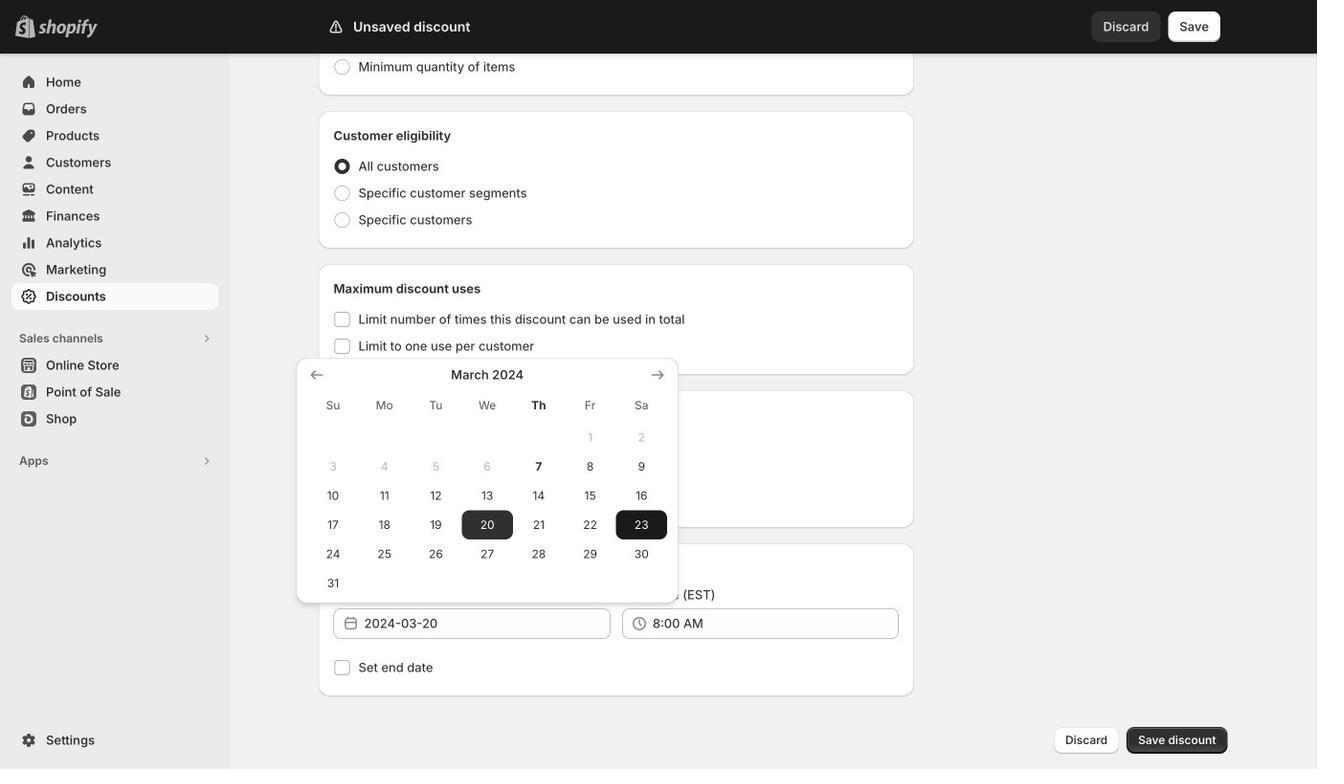 Task type: describe. For each thing, give the bounding box(es) containing it.
tuesday element
[[410, 389, 462, 423]]

wednesday element
[[462, 389, 513, 423]]

friday element
[[565, 389, 616, 423]]

Enter time text field
[[653, 609, 899, 640]]

YYYY-MM-DD text field
[[364, 609, 611, 640]]

shopify image
[[38, 19, 98, 38]]



Task type: locate. For each thing, give the bounding box(es) containing it.
sunday element
[[307, 389, 359, 423]]

saturday element
[[616, 389, 667, 423]]

thursday element
[[513, 389, 565, 423]]

grid
[[307, 366, 667, 598]]

monday element
[[359, 389, 410, 423]]



Task type: vqa. For each thing, say whether or not it's contained in the screenshot.
Discounts link
no



